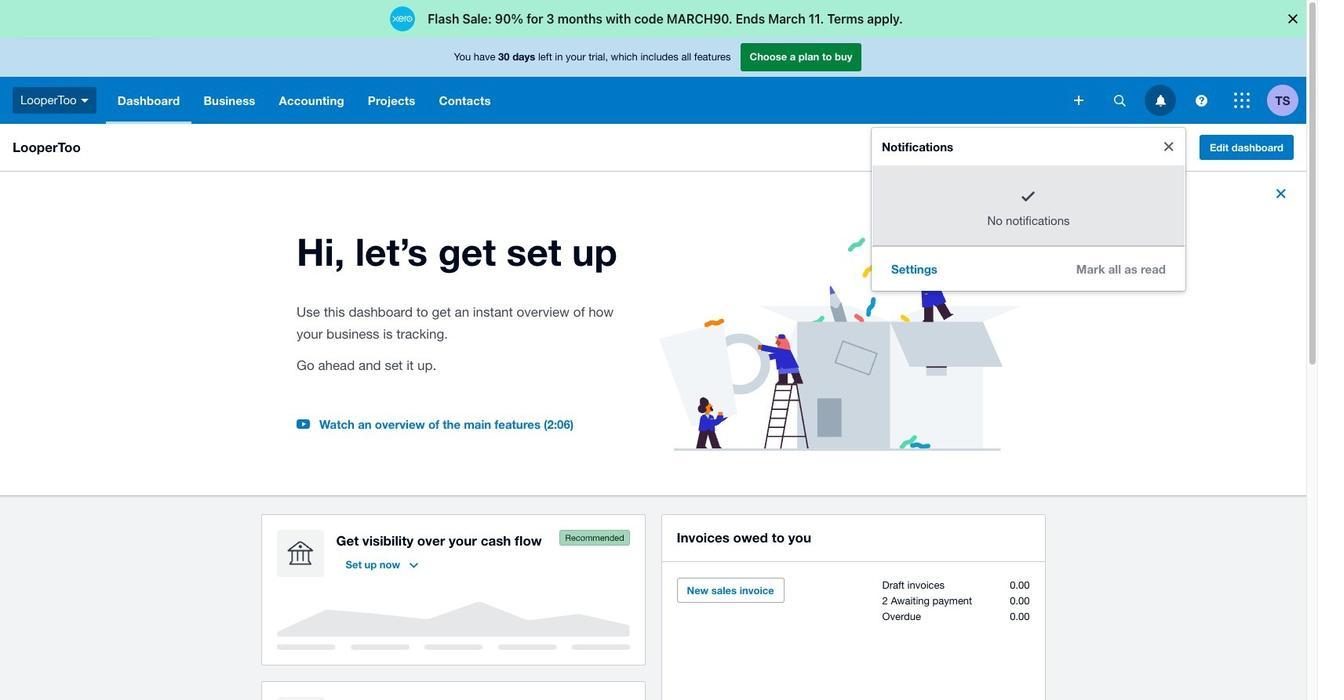 Task type: describe. For each thing, give the bounding box(es) containing it.
close image
[[1269, 181, 1294, 206]]



Task type: vqa. For each thing, say whether or not it's contained in the screenshot.
1099-NEC and 1099-MISC link
no



Task type: locate. For each thing, give the bounding box(es) containing it.
banking icon image
[[277, 530, 324, 577]]

banner
[[0, 38, 1307, 291]]

recommended icon image
[[559, 530, 630, 546]]

svg image
[[1114, 95, 1126, 106], [1156, 95, 1166, 106], [1196, 95, 1207, 106], [1074, 96, 1084, 105], [81, 99, 88, 103]]

group
[[872, 128, 1186, 291]]

svg image
[[1234, 93, 1250, 108]]

banking preview line graph image
[[277, 602, 630, 650]]

dialog
[[0, 0, 1318, 38]]



